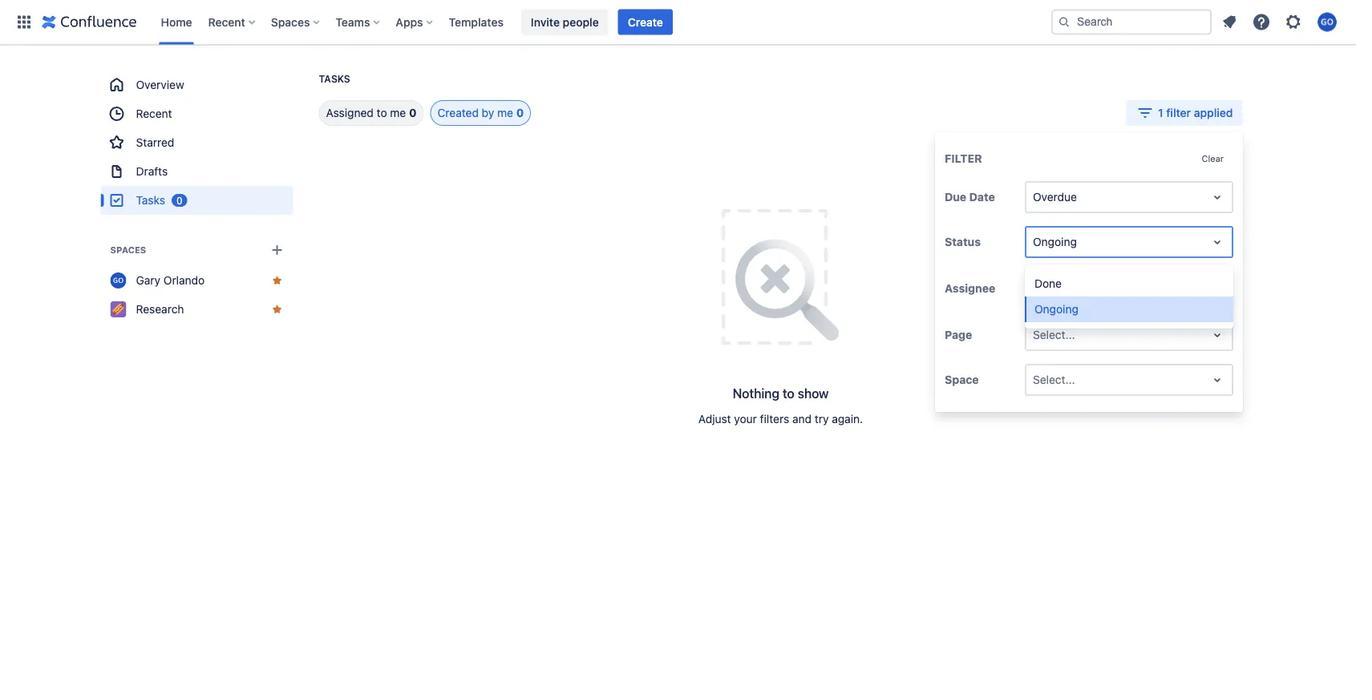 Task type: describe. For each thing, give the bounding box(es) containing it.
applied
[[1194, 106, 1233, 120]]

search image
[[1058, 16, 1071, 28]]

and
[[793, 413, 812, 426]]

invite people button
[[521, 9, 609, 35]]

me for by
[[497, 106, 513, 120]]

templates
[[449, 15, 504, 28]]

gary orlando link
[[101, 266, 293, 295]]

due date
[[945, 191, 996, 204]]

templates link
[[444, 9, 509, 35]]

nothing to show
[[733, 386, 829, 402]]

banner containing home
[[0, 0, 1357, 45]]

clear
[[1202, 153, 1224, 164]]

search or select by name
[[1032, 282, 1163, 295]]

recent inside dropdown button
[[208, 15, 245, 28]]

1
[[1158, 106, 1164, 120]]

to for nothing
[[783, 386, 795, 402]]

filters
[[760, 413, 790, 426]]

adjust your filters and try again.
[[699, 413, 863, 426]]

invite
[[531, 15, 560, 28]]

assignee
[[945, 282, 996, 295]]

1 filter applied button
[[1126, 100, 1243, 126]]

1 vertical spatial tasks
[[136, 194, 165, 207]]

by inside tab list
[[482, 106, 494, 120]]

nothing
[[733, 386, 780, 402]]

search
[[1032, 282, 1068, 295]]

research link
[[101, 295, 293, 324]]

0 for assigned to me 0
[[409, 106, 417, 120]]

spaces inside popup button
[[271, 15, 310, 28]]

0 horizontal spatial spaces
[[110, 245, 146, 256]]

open image for due date
[[1208, 188, 1227, 207]]

adjust
[[699, 413, 731, 426]]

filter
[[945, 152, 982, 165]]

to for assigned
[[377, 106, 387, 120]]

unstar this space image
[[271, 274, 284, 287]]

gary orlando
[[136, 274, 205, 287]]

created
[[438, 106, 479, 120]]

home link
[[156, 9, 197, 35]]

starred link
[[101, 128, 293, 157]]

open image inside status element
[[1208, 233, 1227, 252]]

select... for page
[[1033, 329, 1076, 342]]

Search field
[[1052, 9, 1212, 35]]

notification icon image
[[1220, 12, 1239, 32]]

date
[[970, 191, 996, 204]]

overview
[[136, 78, 184, 91]]

tab list containing assigned to me
[[300, 100, 531, 126]]

your profile and preferences image
[[1318, 12, 1337, 32]]

invite people
[[531, 15, 599, 28]]

group containing overview
[[101, 71, 293, 215]]

again.
[[832, 413, 863, 426]]

open image for space
[[1208, 371, 1227, 390]]

recent link
[[101, 99, 293, 128]]

starred
[[136, 136, 174, 149]]

recent button
[[203, 9, 261, 35]]

global element
[[10, 0, 1049, 45]]

teams
[[336, 15, 370, 28]]

0 vertical spatial ongoing
[[1033, 236, 1077, 249]]



Task type: vqa. For each thing, say whether or not it's contained in the screenshot.
open icon for Overdue
yes



Task type: locate. For each thing, give the bounding box(es) containing it.
0 vertical spatial recent
[[208, 15, 245, 28]]

0
[[409, 106, 417, 120], [516, 106, 524, 120], [176, 195, 182, 206]]

banner
[[0, 0, 1357, 45]]

0 left created
[[409, 106, 417, 120]]

ongoing down search
[[1035, 303, 1079, 316]]

open image for page
[[1208, 326, 1227, 345]]

clear button
[[1193, 148, 1234, 169]]

0 down drafts "link"
[[176, 195, 182, 206]]

1 horizontal spatial recent
[[208, 15, 245, 28]]

me right assigned
[[390, 106, 406, 120]]

spaces right recent dropdown button
[[271, 15, 310, 28]]

try
[[815, 413, 829, 426]]

recent up 'starred' at the top
[[136, 107, 172, 120]]

to
[[377, 106, 387, 120], [783, 386, 795, 402]]

teams button
[[331, 9, 386, 35]]

to inside tab list
[[377, 106, 387, 120]]

1 vertical spatial recent
[[136, 107, 172, 120]]

1 horizontal spatial me
[[497, 106, 513, 120]]

2 select... from the top
[[1033, 374, 1076, 387]]

0 vertical spatial tasks
[[319, 73, 350, 85]]

2 horizontal spatial 0
[[516, 106, 524, 120]]

spaces button
[[266, 9, 326, 35]]

1 vertical spatial ongoing
[[1035, 303, 1079, 316]]

create link
[[618, 9, 673, 35]]

drafts link
[[101, 157, 293, 186]]

0 horizontal spatial me
[[390, 106, 406, 120]]

tasks down drafts
[[136, 194, 165, 207]]

1 vertical spatial by
[[1119, 282, 1131, 295]]

1 horizontal spatial spaces
[[271, 15, 310, 28]]

assigned
[[326, 106, 374, 120]]

me right created
[[497, 106, 513, 120]]

1 select... from the top
[[1033, 329, 1076, 342]]

1 vertical spatial select...
[[1033, 374, 1076, 387]]

0 vertical spatial select...
[[1033, 329, 1076, 342]]

space
[[945, 374, 979, 387]]

1 horizontal spatial 0
[[409, 106, 417, 120]]

gary
[[136, 274, 161, 287]]

assigned to me 0
[[326, 106, 417, 120]]

orlando
[[164, 274, 205, 287]]

0 horizontal spatial tasks
[[136, 194, 165, 207]]

group
[[101, 71, 293, 215]]

help icon image
[[1252, 12, 1272, 32]]

0 vertical spatial to
[[377, 106, 387, 120]]

status
[[945, 236, 981, 249]]

overview link
[[101, 71, 293, 99]]

1 horizontal spatial by
[[1119, 282, 1131, 295]]

by
[[482, 106, 494, 120], [1119, 282, 1131, 295]]

unstar this space image
[[271, 303, 284, 316]]

2 me from the left
[[497, 106, 513, 120]]

filter
[[1167, 106, 1191, 120]]

or
[[1071, 282, 1081, 295]]

open image
[[1208, 188, 1227, 207], [1208, 233, 1227, 252], [1208, 326, 1227, 345], [1208, 371, 1227, 390]]

settings icon image
[[1284, 12, 1304, 32]]

me
[[390, 106, 406, 120], [497, 106, 513, 120]]

apps button
[[391, 9, 439, 35]]

0 vertical spatial spaces
[[271, 15, 310, 28]]

apps
[[396, 15, 423, 28]]

tasks up assigned
[[319, 73, 350, 85]]

0 for created by me 0
[[516, 106, 524, 120]]

show
[[798, 386, 829, 402]]

0 horizontal spatial 0
[[176, 195, 182, 206]]

1 open image from the top
[[1208, 188, 1227, 207]]

0 vertical spatial by
[[482, 106, 494, 120]]

recent
[[208, 15, 245, 28], [136, 107, 172, 120]]

1 horizontal spatial tasks
[[319, 73, 350, 85]]

name
[[1134, 282, 1163, 295]]

spaces
[[271, 15, 310, 28], [110, 245, 146, 256]]

0 right created
[[516, 106, 524, 120]]

people
[[563, 15, 599, 28]]

drafts
[[136, 165, 168, 178]]

to left "show"
[[783, 386, 795, 402]]

0 horizontal spatial to
[[377, 106, 387, 120]]

page
[[945, 329, 973, 342]]

appswitcher icon image
[[14, 12, 34, 32]]

0 horizontal spatial by
[[482, 106, 494, 120]]

ongoing
[[1033, 236, 1077, 249], [1035, 303, 1079, 316]]

4 open image from the top
[[1208, 371, 1227, 390]]

confluence image
[[42, 12, 137, 32], [42, 12, 137, 32]]

1 filter applied
[[1158, 106, 1233, 120]]

created by me 0
[[438, 106, 524, 120]]

your
[[734, 413, 757, 426]]

overdue
[[1033, 191, 1077, 204]]

research
[[136, 303, 184, 316]]

1 vertical spatial to
[[783, 386, 795, 402]]

3 open image from the top
[[1208, 326, 1227, 345]]

select
[[1085, 282, 1116, 295]]

recent right home
[[208, 15, 245, 28]]

tasks
[[319, 73, 350, 85], [136, 194, 165, 207]]

status element
[[1025, 226, 1234, 329]]

done
[[1035, 277, 1062, 291]]

1 horizontal spatial to
[[783, 386, 795, 402]]

tab list
[[300, 100, 531, 126]]

by right created
[[482, 106, 494, 120]]

2 open image from the top
[[1208, 233, 1227, 252]]

to right assigned
[[377, 106, 387, 120]]

create
[[628, 15, 663, 28]]

create a space image
[[268, 241, 287, 260]]

spaces up gary
[[110, 245, 146, 256]]

0 inside group
[[176, 195, 182, 206]]

me for to
[[390, 106, 406, 120]]

ongoing up done
[[1033, 236, 1077, 249]]

due
[[945, 191, 967, 204]]

1 me from the left
[[390, 106, 406, 120]]

select... for space
[[1033, 374, 1076, 387]]

1 vertical spatial spaces
[[110, 245, 146, 256]]

select...
[[1033, 329, 1076, 342], [1033, 374, 1076, 387]]

by left name at the right top of the page
[[1119, 282, 1131, 295]]

home
[[161, 15, 192, 28]]

0 horizontal spatial recent
[[136, 107, 172, 120]]



